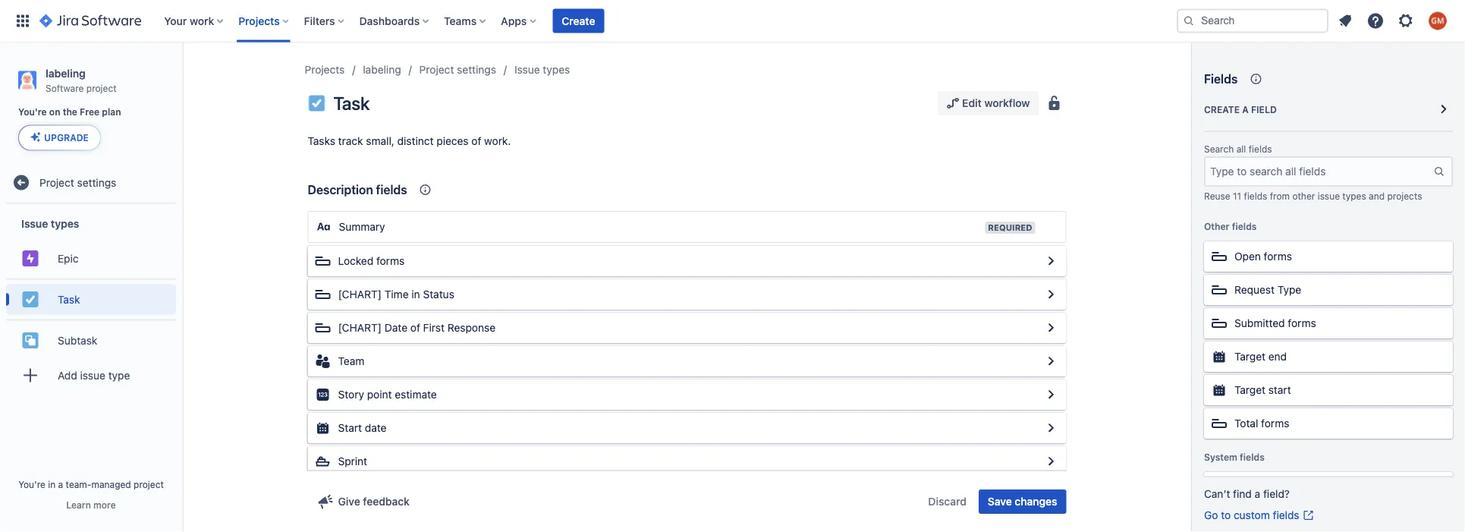 Task type: describe. For each thing, give the bounding box(es) containing it.
team-
[[66, 479, 91, 490]]

no restrictions image
[[1046, 94, 1064, 112]]

edit workflow button
[[938, 91, 1040, 115]]

reuse
[[1205, 191, 1231, 201]]

epic
[[58, 252, 79, 264]]

project inside labeling software project
[[86, 83, 117, 93]]

your work button
[[160, 9, 229, 33]]

0 horizontal spatial project
[[39, 176, 74, 189]]

11
[[1234, 191, 1242, 201]]

1 horizontal spatial a
[[1243, 104, 1249, 115]]

forms for locked forms
[[376, 255, 405, 267]]

submitted forms button
[[1205, 308, 1454, 339]]

add
[[58, 369, 77, 381]]

fields right "11"
[[1245, 191, 1268, 201]]

task inside group
[[58, 293, 80, 305]]

task group
[[6, 278, 176, 319]]

give feedback
[[338, 495, 410, 508]]

workflow
[[985, 97, 1030, 109]]

story point estimate
[[338, 388, 437, 401]]

first
[[423, 321, 445, 334]]

point
[[367, 388, 392, 401]]

create for create
[[562, 14, 595, 27]]

request type button
[[1205, 275, 1454, 305]]

team button
[[308, 346, 1067, 377]]

other
[[1205, 221, 1230, 231]]

you're on the free plan
[[18, 107, 121, 117]]

start date button
[[308, 413, 1067, 443]]

submitted forms
[[1235, 317, 1317, 329]]

total forms button
[[1205, 408, 1454, 439]]

save changes
[[988, 495, 1058, 508]]

managed
[[91, 479, 131, 490]]

target start button
[[1205, 375, 1454, 405]]

1 horizontal spatial issue
[[515, 63, 540, 76]]

estimate
[[395, 388, 437, 401]]

open field configuration image for first
[[1043, 319, 1061, 337]]

can't find a field?
[[1205, 488, 1290, 500]]

0 horizontal spatial project settings
[[39, 176, 116, 189]]

sprint
[[338, 455, 367, 468]]

primary element
[[9, 0, 1177, 42]]

other fields
[[1205, 221, 1257, 231]]

labeling software project
[[46, 67, 117, 93]]

fields inside go to custom fields link
[[1273, 509, 1300, 521]]

labeling for labeling software project
[[46, 67, 86, 79]]

you're for you're on the free plan
[[18, 107, 47, 117]]

open field configuration image inside sprint button
[[1043, 452, 1061, 471]]

create for create a field
[[1205, 104, 1240, 115]]

open field configuration image for point
[[1043, 386, 1061, 404]]

status
[[423, 288, 455, 301]]

edit
[[963, 97, 982, 109]]

you're in a team-managed project
[[18, 479, 164, 490]]

open
[[1235, 250, 1262, 263]]

learn
[[66, 499, 91, 510]]

learn more button
[[66, 499, 116, 511]]

find
[[1234, 488, 1252, 500]]

0 horizontal spatial settings
[[77, 176, 116, 189]]

projects button
[[234, 9, 295, 33]]

required
[[989, 223, 1033, 233]]

plan
[[102, 107, 121, 117]]

reuse 11 fields from other issue types and projects
[[1205, 191, 1423, 201]]

0 vertical spatial project
[[420, 63, 454, 76]]

task link
[[6, 284, 176, 315]]

description
[[308, 183, 373, 197]]

system
[[1205, 452, 1238, 462]]

fields right other
[[1233, 221, 1257, 231]]

request
[[1235, 283, 1275, 296]]

notifications image
[[1337, 12, 1355, 30]]

open field configuration image for status
[[1043, 285, 1061, 304]]

projects
[[1388, 191, 1423, 201]]

end
[[1269, 350, 1287, 363]]

projects for projects popup button on the top of the page
[[239, 14, 280, 27]]

your
[[164, 14, 187, 27]]

fields right the system
[[1240, 452, 1265, 462]]

pieces
[[437, 135, 469, 147]]

story
[[338, 388, 364, 401]]

track
[[338, 135, 363, 147]]

start
[[1269, 384, 1292, 396]]

1 horizontal spatial settings
[[457, 63, 496, 76]]

the
[[63, 107, 77, 117]]

dashboards
[[359, 14, 420, 27]]

go
[[1205, 509, 1219, 521]]

1 vertical spatial issue types
[[21, 217, 79, 230]]

open forms
[[1235, 250, 1293, 263]]

work.
[[484, 135, 511, 147]]

response
[[448, 321, 496, 334]]

changes
[[1015, 495, 1058, 508]]

small,
[[366, 135, 395, 147]]

subtask link
[[6, 325, 176, 356]]

[chart] time in status button
[[308, 279, 1067, 310]]

a for you're in a team-managed project
[[58, 479, 63, 490]]

Search field
[[1177, 9, 1329, 33]]

search
[[1205, 144, 1234, 154]]

apps
[[501, 14, 527, 27]]

all
[[1237, 144, 1247, 154]]

tasks track small, distinct pieces of work.
[[308, 135, 511, 147]]

on
[[49, 107, 60, 117]]

0 vertical spatial issue types
[[515, 63, 570, 76]]

fields left more information about the context fields 'icon'
[[376, 183, 407, 197]]

0 vertical spatial of
[[472, 135, 482, 147]]

target end
[[1235, 350, 1287, 363]]

target end button
[[1205, 342, 1454, 372]]

0 vertical spatial project settings
[[420, 63, 496, 76]]

give
[[338, 495, 360, 508]]

dashboards button
[[355, 9, 435, 33]]



Task type: locate. For each thing, give the bounding box(es) containing it.
0 horizontal spatial labeling
[[46, 67, 86, 79]]

more information about the fields image
[[1247, 70, 1266, 88]]

0 vertical spatial settings
[[457, 63, 496, 76]]

edit workflow
[[963, 97, 1030, 109]]

[chart] for [chart] time in status
[[338, 288, 382, 301]]

appswitcher icon image
[[14, 12, 32, 30]]

locked forms
[[338, 255, 405, 267]]

issue
[[1318, 191, 1341, 201], [80, 369, 105, 381]]

start
[[338, 422, 362, 434]]

2 horizontal spatial types
[[1343, 191, 1367, 201]]

2 vertical spatial types
[[51, 217, 79, 230]]

1 vertical spatial projects
[[305, 63, 345, 76]]

project
[[420, 63, 454, 76], [39, 176, 74, 189]]

1 open field configuration image from the top
[[1043, 285, 1061, 304]]

this link will be opened in a new tab image
[[1303, 509, 1315, 521]]

search all fields
[[1205, 144, 1273, 154]]

[chart]
[[338, 288, 382, 301], [338, 321, 382, 334]]

sidebar navigation image
[[165, 61, 199, 91]]

group containing issue types
[[6, 204, 176, 400]]

[chart] date of first response
[[338, 321, 496, 334]]

locked
[[338, 255, 374, 267]]

1 horizontal spatial project settings
[[420, 63, 496, 76]]

forms
[[1264, 250, 1293, 263], [376, 255, 405, 267], [1288, 317, 1317, 329], [1262, 417, 1290, 430]]

in left the team-
[[48, 479, 56, 490]]

forms inside total forms button
[[1262, 417, 1290, 430]]

banner containing your work
[[0, 0, 1466, 43]]

in right "time"
[[412, 288, 420, 301]]

0 vertical spatial open field configuration image
[[1043, 285, 1061, 304]]

1 vertical spatial project
[[134, 479, 164, 490]]

labeling for labeling
[[363, 63, 401, 76]]

[chart] for [chart] date of first response
[[338, 321, 382, 334]]

date
[[385, 321, 408, 334]]

open field configuration image for date
[[1043, 419, 1061, 437]]

open field configuration image for forms
[[1043, 252, 1061, 270]]

teams
[[444, 14, 477, 27]]

[chart] date of first response button
[[308, 313, 1067, 343]]

types up 'epic'
[[51, 217, 79, 230]]

fields left this link will be opened in a new tab image
[[1273, 509, 1300, 521]]

1 vertical spatial project settings link
[[6, 167, 176, 198]]

open field configuration image inside team button
[[1043, 352, 1061, 370]]

1 horizontal spatial of
[[472, 135, 482, 147]]

you're left the team-
[[18, 479, 45, 490]]

save
[[988, 495, 1012, 508]]

filters
[[304, 14, 335, 27]]

forms up [chart] time in status
[[376, 255, 405, 267]]

0 horizontal spatial of
[[411, 321, 420, 334]]

4 open field configuration image from the top
[[1043, 452, 1061, 471]]

create right apps 'dropdown button'
[[562, 14, 595, 27]]

discard button
[[920, 490, 976, 514]]

0 vertical spatial in
[[412, 288, 420, 301]]

open field configuration image
[[1043, 252, 1061, 270], [1043, 386, 1061, 404], [1043, 419, 1061, 437], [1043, 452, 1061, 471]]

other
[[1293, 191, 1316, 201]]

0 horizontal spatial in
[[48, 479, 56, 490]]

0 horizontal spatial task
[[58, 293, 80, 305]]

1 horizontal spatial types
[[543, 63, 570, 76]]

settings down teams popup button
[[457, 63, 496, 76]]

of left first
[[411, 321, 420, 334]]

fields right all
[[1249, 144, 1273, 154]]

issue up epic link
[[21, 217, 48, 230]]

0 vertical spatial project settings link
[[420, 61, 496, 79]]

0 vertical spatial issue
[[1318, 191, 1341, 201]]

1 vertical spatial project
[[39, 176, 74, 189]]

task right issue type icon
[[334, 93, 370, 114]]

of inside button
[[411, 321, 420, 334]]

issue types up 'epic'
[[21, 217, 79, 230]]

1 vertical spatial [chart]
[[338, 321, 382, 334]]

search image
[[1183, 15, 1196, 27]]

type
[[108, 369, 130, 381]]

1 horizontal spatial issue types
[[515, 63, 570, 76]]

open field configuration image inside [chart] date of first response button
[[1043, 319, 1061, 337]]

projects inside projects popup button
[[239, 14, 280, 27]]

more
[[93, 499, 116, 510]]

from
[[1271, 191, 1290, 201]]

0 horizontal spatial create
[[562, 14, 595, 27]]

in inside button
[[412, 288, 420, 301]]

upgrade
[[44, 132, 89, 143]]

group
[[6, 204, 176, 400]]

1 vertical spatial target
[[1235, 384, 1266, 396]]

[chart] inside button
[[338, 321, 382, 334]]

forms for total forms
[[1262, 417, 1290, 430]]

go to custom fields link
[[1205, 508, 1315, 523]]

target left start
[[1235, 384, 1266, 396]]

forms right open
[[1264, 250, 1293, 263]]

project right managed
[[134, 479, 164, 490]]

1 vertical spatial issue
[[21, 217, 48, 230]]

1 horizontal spatial projects
[[305, 63, 345, 76]]

your profile and settings image
[[1429, 12, 1448, 30]]

0 vertical spatial issue
[[515, 63, 540, 76]]

a for can't find a field?
[[1255, 488, 1261, 500]]

a left the team-
[[58, 479, 63, 490]]

open field configuration image inside story point estimate button
[[1043, 386, 1061, 404]]

1 horizontal spatial project
[[134, 479, 164, 490]]

fields
[[1249, 144, 1273, 154], [376, 183, 407, 197], [1245, 191, 1268, 201], [1233, 221, 1257, 231], [1240, 452, 1265, 462], [1273, 509, 1300, 521]]

1 you're from the top
[[18, 107, 47, 117]]

1 horizontal spatial in
[[412, 288, 420, 301]]

1 horizontal spatial project
[[420, 63, 454, 76]]

1 horizontal spatial project settings link
[[420, 61, 496, 79]]

settings down the "upgrade"
[[77, 176, 116, 189]]

projects right the work at the left of the page
[[239, 14, 280, 27]]

issue type icon image
[[308, 94, 326, 112]]

project up plan
[[86, 83, 117, 93]]

0 vertical spatial [chart]
[[338, 288, 382, 301]]

field
[[1252, 104, 1277, 115]]

start date
[[338, 422, 387, 434]]

1 vertical spatial task
[[58, 293, 80, 305]]

[chart] time in status
[[338, 288, 455, 301]]

software
[[46, 83, 84, 93]]

create down fields
[[1205, 104, 1240, 115]]

0 horizontal spatial issue
[[21, 217, 48, 230]]

open forms button
[[1205, 241, 1454, 272]]

2 [chart] from the top
[[338, 321, 382, 334]]

forms for open forms
[[1264, 250, 1293, 263]]

give feedback button
[[308, 490, 419, 514]]

sprint button
[[308, 446, 1067, 477]]

create inside create button
[[562, 14, 595, 27]]

projects
[[239, 14, 280, 27], [305, 63, 345, 76]]

time
[[385, 288, 409, 301]]

project settings link
[[420, 61, 496, 79], [6, 167, 176, 198]]

[chart] up team
[[338, 321, 382, 334]]

0 vertical spatial you're
[[18, 107, 47, 117]]

total forms
[[1235, 417, 1290, 430]]

2 target from the top
[[1235, 384, 1266, 396]]

3 open field configuration image from the top
[[1043, 419, 1061, 437]]

1 horizontal spatial task
[[334, 93, 370, 114]]

1 open field configuration image from the top
[[1043, 252, 1061, 270]]

forms for submitted forms
[[1288, 317, 1317, 329]]

2 vertical spatial open field configuration image
[[1043, 352, 1061, 370]]

0 vertical spatial target
[[1235, 350, 1266, 363]]

feedback
[[363, 495, 410, 508]]

target for target start
[[1235, 384, 1266, 396]]

0 vertical spatial task
[[334, 93, 370, 114]]

discard
[[929, 495, 967, 508]]

task down 'epic'
[[58, 293, 80, 305]]

learn more
[[66, 499, 116, 510]]

1 horizontal spatial create
[[1205, 104, 1240, 115]]

1 vertical spatial of
[[411, 321, 420, 334]]

submitted
[[1235, 317, 1286, 329]]

description fields
[[308, 183, 407, 197]]

help image
[[1367, 12, 1385, 30]]

0 vertical spatial types
[[543, 63, 570, 76]]

project down "teams"
[[420, 63, 454, 76]]

work
[[190, 14, 214, 27]]

go to custom fields
[[1205, 509, 1300, 521]]

free
[[80, 107, 100, 117]]

filters button
[[300, 9, 350, 33]]

jira software image
[[39, 12, 141, 30], [39, 12, 141, 30]]

summary
[[339, 221, 385, 233]]

labeling down dashboards
[[363, 63, 401, 76]]

1 vertical spatial issue
[[80, 369, 105, 381]]

0 horizontal spatial project settings link
[[6, 167, 176, 198]]

3 open field configuration image from the top
[[1043, 352, 1061, 370]]

projects up issue type icon
[[305, 63, 345, 76]]

apps button
[[497, 9, 542, 33]]

project settings link down the "upgrade"
[[6, 167, 176, 198]]

2 open field configuration image from the top
[[1043, 319, 1061, 337]]

[chart] inside button
[[338, 288, 382, 301]]

issue inside the add issue type button
[[80, 369, 105, 381]]

0 horizontal spatial issue
[[80, 369, 105, 381]]

target left end
[[1235, 350, 1266, 363]]

open field configuration image inside the locked forms button
[[1043, 252, 1061, 270]]

Type to search all fields text field
[[1206, 158, 1434, 185]]

open field configuration image inside [chart] time in status button
[[1043, 285, 1061, 304]]

issue right add
[[80, 369, 105, 381]]

add issue type image
[[21, 366, 39, 384]]

banner
[[0, 0, 1466, 43]]

fields
[[1205, 72, 1238, 86]]

target
[[1235, 350, 1266, 363], [1235, 384, 1266, 396]]

issue types down apps 'dropdown button'
[[515, 63, 570, 76]]

0 horizontal spatial projects
[[239, 14, 280, 27]]

total
[[1235, 417, 1259, 430]]

1 vertical spatial in
[[48, 479, 56, 490]]

1 target from the top
[[1235, 350, 1266, 363]]

a
[[1243, 104, 1249, 115], [58, 479, 63, 490], [1255, 488, 1261, 500]]

0 horizontal spatial issue types
[[21, 217, 79, 230]]

2 open field configuration image from the top
[[1043, 386, 1061, 404]]

you're left on
[[18, 107, 47, 117]]

forms inside 'submitted forms' button
[[1288, 317, 1317, 329]]

locked forms button
[[308, 246, 1067, 276]]

0 vertical spatial create
[[562, 14, 595, 27]]

of left work.
[[472, 135, 482, 147]]

1 vertical spatial open field configuration image
[[1043, 319, 1061, 337]]

types down create button in the top of the page
[[543, 63, 570, 76]]

1 [chart] from the top
[[338, 288, 382, 301]]

add issue type
[[58, 369, 130, 381]]

team
[[338, 355, 365, 367]]

issue down apps 'dropdown button'
[[515, 63, 540, 76]]

issue types
[[515, 63, 570, 76], [21, 217, 79, 230]]

epic link
[[6, 243, 176, 274]]

types left and
[[1343, 191, 1367, 201]]

projects for the "projects" link
[[305, 63, 345, 76]]

1 vertical spatial settings
[[77, 176, 116, 189]]

2 you're from the top
[[18, 479, 45, 490]]

distinct
[[397, 135, 434, 147]]

1 vertical spatial you're
[[18, 479, 45, 490]]

date
[[365, 422, 387, 434]]

projects link
[[305, 61, 345, 79]]

issue right other
[[1318, 191, 1341, 201]]

project down upgrade button
[[39, 176, 74, 189]]

custom
[[1234, 509, 1270, 521]]

open field configuration image inside start date button
[[1043, 419, 1061, 437]]

forms down type
[[1288, 317, 1317, 329]]

forms inside the locked forms button
[[376, 255, 405, 267]]

labeling up software
[[46, 67, 86, 79]]

0 horizontal spatial types
[[51, 217, 79, 230]]

a left field
[[1243, 104, 1249, 115]]

0 vertical spatial projects
[[239, 14, 280, 27]]

can't
[[1205, 488, 1231, 500]]

add issue type button
[[6, 360, 176, 390]]

1 vertical spatial types
[[1343, 191, 1367, 201]]

1 vertical spatial create
[[1205, 104, 1240, 115]]

0 vertical spatial project
[[86, 83, 117, 93]]

a right find
[[1255, 488, 1261, 500]]

project settings link down "teams"
[[420, 61, 496, 79]]

labeling link
[[363, 61, 401, 79]]

forms inside open forms 'button'
[[1264, 250, 1293, 263]]

more information about the context fields image
[[416, 181, 435, 199]]

types
[[543, 63, 570, 76], [1343, 191, 1367, 201], [51, 217, 79, 230]]

1 vertical spatial project settings
[[39, 176, 116, 189]]

0 horizontal spatial project
[[86, 83, 117, 93]]

create
[[562, 14, 595, 27], [1205, 104, 1240, 115]]

[chart] down locked
[[338, 288, 382, 301]]

request type
[[1235, 283, 1302, 296]]

open field configuration image
[[1043, 285, 1061, 304], [1043, 319, 1061, 337], [1043, 352, 1061, 370]]

0 horizontal spatial a
[[58, 479, 63, 490]]

project settings down "teams"
[[420, 63, 496, 76]]

target for target end
[[1235, 350, 1266, 363]]

labeling inside labeling software project
[[46, 67, 86, 79]]

project settings
[[420, 63, 496, 76], [39, 176, 116, 189]]

project settings down the "upgrade"
[[39, 176, 116, 189]]

you're for you're in a team-managed project
[[18, 479, 45, 490]]

1 horizontal spatial labeling
[[363, 63, 401, 76]]

1 horizontal spatial issue
[[1318, 191, 1341, 201]]

settings image
[[1397, 12, 1416, 30]]

2 horizontal spatial a
[[1255, 488, 1261, 500]]

system fields
[[1205, 452, 1265, 462]]

forms right total
[[1262, 417, 1290, 430]]



Task type: vqa. For each thing, say whether or not it's contained in the screenshot.
leftmost Project Settings
yes



